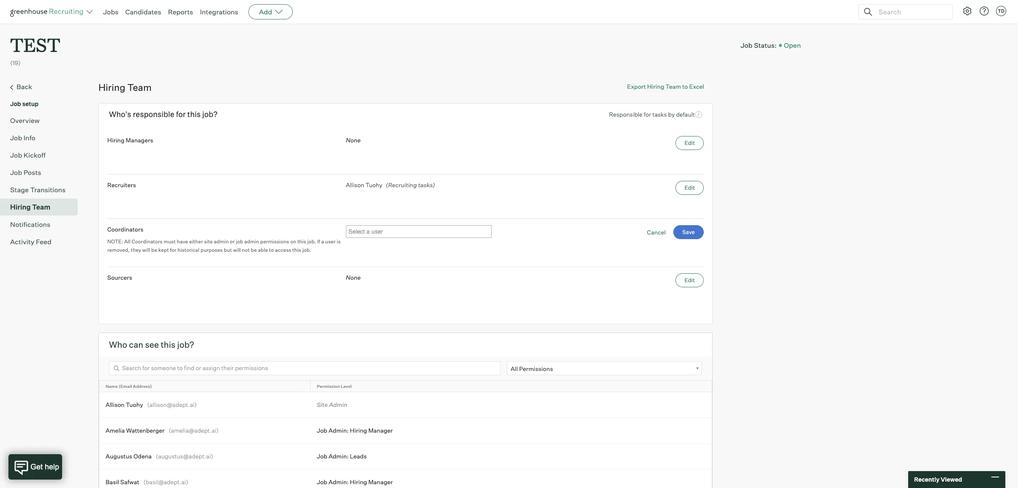 Task type: describe. For each thing, give the bounding box(es) containing it.
(basil@adept.ai)
[[144, 479, 188, 486]]

0 vertical spatial to
[[683, 83, 688, 90]]

row containing allison tuohy
[[99, 392, 712, 418]]

edit button for sourcers
[[676, 274, 704, 288]]

greenhouse recruiting image
[[10, 7, 86, 17]]

save button
[[674, 225, 704, 239]]

(19)
[[10, 59, 21, 66]]

for inside note: all              coordinators            must have either site admin or job admin permissions on this job. if a user is removed, they will be kept for historical purposes but will not be able to access this job.
[[170, 247, 177, 253]]

posts
[[24, 168, 41, 177]]

is
[[337, 238, 341, 245]]

safwat
[[120, 479, 139, 486]]

job left status:
[[741, 41, 753, 49]]

job kickoff
[[10, 151, 46, 159]]

job left 'setup'
[[10, 100, 21, 107]]

address)
[[133, 384, 152, 389]]

see
[[145, 340, 159, 350]]

none edit for sourcers
[[346, 274, 695, 284]]

augustus
[[106, 453, 132, 460]]

job posts
[[10, 168, 41, 177]]

cancel
[[647, 228, 666, 236]]

all permissions link
[[507, 362, 702, 376]]

1 will from the left
[[142, 247, 150, 253]]

managers
[[126, 136, 153, 144]]

(augustus@adept.ai)
[[156, 453, 213, 460]]

augustus odena (augustus@adept.ai)
[[106, 453, 213, 460]]

export hiring team to excel link
[[627, 83, 704, 90]]

td
[[998, 8, 1005, 14]]

candidates
[[125, 8, 161, 16]]

none for hiring managers
[[346, 136, 361, 144]]

reports
[[168, 8, 193, 16]]

have
[[177, 238, 188, 245]]

allison tuohy (allison@adept.ai)
[[106, 401, 197, 408]]

0 horizontal spatial team
[[32, 203, 50, 211]]

back
[[16, 82, 32, 91]]

1 vertical spatial job.
[[302, 247, 311, 253]]

candidates link
[[125, 8, 161, 16]]

edit button for hiring managers
[[676, 136, 704, 150]]

removed,
[[107, 247, 130, 253]]

permission level
[[317, 384, 352, 389]]

job admin: hiring manager for amelia wattenberger (amelia@adept.ai)
[[317, 427, 393, 434]]

tuohy for allison tuohy (allison@adept.ai)
[[126, 401, 143, 408]]

hiring up leads
[[350, 427, 367, 434]]

admin
[[329, 401, 347, 408]]

either
[[189, 238, 203, 245]]

site admin
[[317, 401, 347, 408]]

job setup
[[10, 100, 39, 107]]

none edit for hiring managers
[[346, 136, 695, 146]]

historical
[[178, 247, 200, 253]]

job down site
[[317, 427, 327, 434]]

hiring left managers
[[107, 136, 124, 144]]

status:
[[754, 41, 777, 49]]

1 be from the left
[[151, 247, 157, 253]]

recently viewed
[[915, 476, 963, 483]]

able
[[258, 247, 268, 253]]

job admin: hiring manager for basil safwat (basil@adept.ai)
[[317, 479, 393, 486]]

site
[[317, 401, 328, 408]]

row containing basil safwat
[[99, 470, 712, 488]]

notifications
[[10, 220, 50, 228]]

integrations link
[[200, 8, 238, 16]]

this right see at bottom
[[161, 340, 175, 350]]

tasks
[[653, 111, 667, 118]]

job info link
[[10, 133, 74, 143]]

job status:
[[741, 41, 777, 49]]

amelia wattenberger (amelia@adept.ai)
[[106, 427, 219, 434]]

stage transitions link
[[10, 185, 74, 195]]

name (email address)
[[106, 384, 152, 389]]

this down on
[[292, 247, 301, 253]]

responsible
[[133, 110, 174, 119]]

kept
[[158, 247, 169, 253]]

admin: for (amelia@adept.ai)
[[329, 427, 349, 434]]

hiring down leads
[[350, 479, 367, 486]]

permission
[[317, 384, 340, 389]]

save
[[683, 229, 695, 235]]

manager for (amelia@adept.ai)
[[368, 427, 393, 434]]

jobs link
[[103, 8, 119, 16]]

add
[[259, 8, 272, 16]]

export
[[627, 83, 646, 90]]

kickoff
[[24, 151, 46, 159]]

(allison@adept.ai)
[[147, 401, 197, 408]]

hiring team link
[[10, 202, 74, 212]]

level
[[341, 384, 352, 389]]

amelia
[[106, 427, 125, 434]]

feed
[[36, 237, 51, 246]]

integrations
[[200, 8, 238, 16]]

2 horizontal spatial team
[[666, 83, 681, 90]]

all inside note: all              coordinators            must have either site admin or job admin permissions on this job. if a user is removed, they will be kept for historical purposes but will not be able to access this job.
[[124, 238, 131, 245]]

who's
[[109, 110, 131, 119]]

row containing augustus odena
[[99, 444, 712, 469]]

job? for who can see this job?
[[177, 340, 194, 350]]

1 horizontal spatial team
[[127, 81, 152, 93]]

0 vertical spatial job.
[[307, 238, 316, 245]]

stage transitions
[[10, 185, 66, 194]]

hiring right export at the top right
[[647, 83, 665, 90]]

admin: for (augustus@adept.ai)
[[329, 453, 349, 460]]

this right responsible
[[187, 110, 201, 119]]

for left the tasks
[[644, 111, 651, 118]]

purposes
[[201, 247, 223, 253]]

permissions
[[260, 238, 289, 245]]

jobs
[[103, 8, 119, 16]]

job posts link
[[10, 167, 74, 177]]

permissions
[[519, 365, 553, 373]]

basil
[[106, 479, 119, 486]]

none for sourcers
[[346, 274, 361, 281]]

they
[[131, 247, 141, 253]]

hiring managers
[[107, 136, 153, 144]]

basil safwat (basil@adept.ai)
[[106, 479, 188, 486]]



Task type: vqa. For each thing, say whether or not it's contained in the screenshot.


Task type: locate. For each thing, give the bounding box(es) containing it.
1 vertical spatial edit
[[685, 184, 695, 191]]

responsible for tasks by default
[[609, 111, 695, 118]]

cancel link
[[647, 228, 666, 236]]

0 horizontal spatial allison
[[106, 401, 125, 408]]

1 horizontal spatial will
[[233, 247, 241, 253]]

be right not
[[251, 247, 257, 253]]

None text field
[[346, 226, 496, 237]]

to inside note: all              coordinators            must have either site admin or job admin permissions on this job. if a user is removed, they will be kept for historical purposes but will not be able to access this job.
[[269, 247, 274, 253]]

1 admin: from the top
[[329, 427, 349, 434]]

td button
[[997, 6, 1007, 16]]

can
[[129, 340, 143, 350]]

1 manager from the top
[[368, 427, 393, 434]]

Search for someone to find or assign their permissions text field
[[109, 362, 501, 375]]

transitions
[[30, 185, 66, 194]]

td button
[[995, 4, 1008, 18]]

1 vertical spatial job?
[[177, 340, 194, 350]]

1 horizontal spatial tuohy
[[366, 181, 383, 188]]

who can see this job?
[[109, 340, 194, 350]]

grid
[[99, 381, 712, 488]]

1 horizontal spatial to
[[683, 83, 688, 90]]

2 manager from the top
[[368, 479, 393, 486]]

notifications link
[[10, 219, 74, 229]]

hiring down stage
[[10, 203, 31, 211]]

excel
[[689, 83, 704, 90]]

1 vertical spatial allison
[[106, 401, 125, 408]]

0 vertical spatial job?
[[202, 110, 218, 119]]

allison for allison tuohy (allison@adept.ai)
[[106, 401, 125, 408]]

allison tuohy
[[346, 181, 383, 188]]

on
[[290, 238, 296, 245]]

1 horizontal spatial allison
[[346, 181, 364, 188]]

2 vertical spatial admin:
[[329, 479, 349, 486]]

job. right access
[[302, 247, 311, 253]]

if
[[317, 238, 320, 245]]

be
[[151, 247, 157, 253], [251, 247, 257, 253]]

1 vertical spatial edit button
[[676, 181, 704, 195]]

5 row from the top
[[99, 470, 712, 488]]

edit
[[685, 139, 695, 146], [685, 184, 695, 191], [685, 277, 695, 284]]

default
[[676, 111, 695, 118]]

admin: down admin
[[329, 427, 349, 434]]

a
[[321, 238, 324, 245]]

job admin: hiring manager
[[317, 427, 393, 434], [317, 479, 393, 486]]

edit for sourcers
[[685, 277, 695, 284]]

grid containing allison tuohy
[[99, 381, 712, 488]]

team up notifications link
[[32, 203, 50, 211]]

responsible
[[609, 111, 643, 118]]

note: all              coordinators            must have either site admin or job admin permissions on this job. if a user is removed, they will be kept for historical purposes but will not be able to access this job.
[[107, 238, 341, 253]]

3 edit from the top
[[685, 277, 695, 284]]

0 horizontal spatial to
[[269, 247, 274, 253]]

will down job
[[233, 247, 241, 253]]

coordinators inside note: all              coordinators            must have either site admin or job admin permissions on this job. if a user is removed, they will be kept for historical purposes but will not be able to access this job.
[[132, 238, 163, 245]]

3 edit button from the top
[[676, 274, 704, 288]]

2 vertical spatial edit button
[[676, 274, 704, 288]]

1 none edit from the top
[[346, 136, 695, 146]]

be left kept
[[151, 247, 157, 253]]

activity
[[10, 237, 34, 246]]

(amelia@adept.ai)
[[169, 427, 219, 434]]

3 row from the top
[[99, 418, 712, 444]]

0 vertical spatial hiring team
[[98, 81, 152, 93]]

job
[[741, 41, 753, 49], [10, 100, 21, 107], [10, 133, 22, 142], [10, 151, 22, 159], [10, 168, 22, 177], [317, 427, 327, 434], [317, 453, 327, 460], [317, 479, 327, 486]]

job left posts
[[10, 168, 22, 177]]

2 vertical spatial edit
[[685, 277, 695, 284]]

admin: down job admin: leads
[[329, 479, 349, 486]]

job.
[[307, 238, 316, 245], [302, 247, 311, 253]]

1 horizontal spatial be
[[251, 247, 257, 253]]

1 horizontal spatial job?
[[202, 110, 218, 119]]

back link
[[10, 81, 74, 92]]

to right "able" on the left
[[269, 247, 274, 253]]

hiring up the who's
[[98, 81, 125, 93]]

0 vertical spatial allison
[[346, 181, 364, 188]]

2 admin from the left
[[244, 238, 259, 245]]

site
[[204, 238, 213, 245]]

to
[[683, 83, 688, 90], [269, 247, 274, 253]]

edit button
[[676, 136, 704, 150], [676, 181, 704, 195], [676, 274, 704, 288]]

1 edit button from the top
[[676, 136, 704, 150]]

2 none edit from the top
[[346, 274, 695, 284]]

activity feed link
[[10, 237, 74, 247]]

open
[[784, 41, 801, 49]]

job down job admin: leads
[[317, 479, 327, 486]]

this right on
[[297, 238, 306, 245]]

0 vertical spatial none edit
[[346, 136, 695, 146]]

0 vertical spatial admin:
[[329, 427, 349, 434]]

2 edit button from the top
[[676, 181, 704, 195]]

team left excel
[[666, 83, 681, 90]]

for
[[176, 110, 186, 119], [644, 111, 651, 118], [170, 247, 177, 253]]

row
[[99, 381, 712, 392], [99, 392, 712, 418], [99, 418, 712, 444], [99, 444, 712, 469], [99, 470, 712, 488]]

1 edit from the top
[[685, 139, 695, 146]]

access
[[275, 247, 291, 253]]

all permissions
[[511, 365, 553, 373]]

admin:
[[329, 427, 349, 434], [329, 453, 349, 460], [329, 479, 349, 486]]

2 none from the top
[[346, 274, 361, 281]]

0 horizontal spatial will
[[142, 247, 150, 253]]

admin: for (basil@adept.ai)
[[329, 479, 349, 486]]

2 be from the left
[[251, 247, 257, 253]]

hiring team up the who's
[[98, 81, 152, 93]]

to left excel
[[683, 83, 688, 90]]

0 vertical spatial edit
[[685, 139, 695, 146]]

0 vertical spatial all
[[124, 238, 131, 245]]

team up responsible
[[127, 81, 152, 93]]

1 horizontal spatial hiring team
[[98, 81, 152, 93]]

0 horizontal spatial admin
[[214, 238, 229, 245]]

1 vertical spatial tuohy
[[126, 401, 143, 408]]

tuohy inside grid
[[126, 401, 143, 408]]

by
[[668, 111, 675, 118]]

job left kickoff
[[10, 151, 22, 159]]

1 horizontal spatial all
[[511, 365, 518, 373]]

job admin: hiring manager up leads
[[317, 427, 393, 434]]

1 row from the top
[[99, 381, 712, 392]]

allison inside grid
[[106, 401, 125, 408]]

all left 'permissions'
[[511, 365, 518, 373]]

add button
[[249, 4, 293, 19]]

1 vertical spatial manager
[[368, 479, 393, 486]]

must
[[164, 238, 176, 245]]

0 horizontal spatial tuohy
[[126, 401, 143, 408]]

all up removed,
[[124, 238, 131, 245]]

configure image
[[963, 6, 973, 16]]

none
[[346, 136, 361, 144], [346, 274, 361, 281]]

note:
[[107, 238, 123, 245]]

0 horizontal spatial all
[[124, 238, 131, 245]]

name
[[106, 384, 118, 389]]

test link
[[10, 24, 60, 59]]

manager for (basil@adept.ai)
[[368, 479, 393, 486]]

stage
[[10, 185, 29, 194]]

sourcers
[[107, 274, 132, 281]]

setup
[[22, 100, 39, 107]]

1 vertical spatial none edit
[[346, 274, 695, 284]]

hiring team inside hiring team link
[[10, 203, 50, 211]]

row containing amelia wattenberger
[[99, 418, 712, 444]]

1 vertical spatial hiring team
[[10, 203, 50, 211]]

coordinators up the note:
[[107, 226, 144, 233]]

0 vertical spatial edit button
[[676, 136, 704, 150]]

admin up not
[[244, 238, 259, 245]]

1 none from the top
[[346, 136, 361, 144]]

3 admin: from the top
[[329, 479, 349, 486]]

0 vertical spatial coordinators
[[107, 226, 144, 233]]

0 vertical spatial job admin: hiring manager
[[317, 427, 393, 434]]

manager
[[368, 427, 393, 434], [368, 479, 393, 486]]

job. left if
[[307, 238, 316, 245]]

0 horizontal spatial hiring team
[[10, 203, 50, 211]]

allison for allison tuohy
[[346, 181, 364, 188]]

for right responsible
[[176, 110, 186, 119]]

edit for hiring managers
[[685, 139, 695, 146]]

Search text field
[[877, 6, 945, 18]]

job admin: hiring manager down leads
[[317, 479, 393, 486]]

job admin: leads
[[317, 453, 367, 460]]

odena
[[134, 453, 152, 460]]

this
[[187, 110, 201, 119], [297, 238, 306, 245], [292, 247, 301, 253], [161, 340, 175, 350]]

or
[[230, 238, 235, 245]]

will right they
[[142, 247, 150, 253]]

info
[[24, 133, 35, 142]]

wattenberger
[[126, 427, 165, 434]]

tuohy for allison tuohy
[[366, 181, 383, 188]]

who's responsible for this job?
[[109, 110, 218, 119]]

hiring team
[[98, 81, 152, 93], [10, 203, 50, 211]]

leads
[[350, 453, 367, 460]]

admin: left leads
[[329, 453, 349, 460]]

none edit
[[346, 136, 695, 146], [346, 274, 695, 284]]

job left leads
[[317, 453, 327, 460]]

2 admin: from the top
[[329, 453, 349, 460]]

job info
[[10, 133, 35, 142]]

reports link
[[168, 8, 193, 16]]

job? for who's responsible for this job?
[[202, 110, 218, 119]]

1 vertical spatial none
[[346, 274, 361, 281]]

test (19)
[[10, 32, 60, 66]]

2 will from the left
[[233, 247, 241, 253]]

1 vertical spatial coordinators
[[132, 238, 163, 245]]

coordinators up they
[[132, 238, 163, 245]]

recently
[[915, 476, 940, 483]]

row containing name (email address)
[[99, 381, 712, 392]]

2 job admin: hiring manager from the top
[[317, 479, 393, 486]]

admin
[[214, 238, 229, 245], [244, 238, 259, 245]]

overview link
[[10, 115, 74, 125]]

0 horizontal spatial job?
[[177, 340, 194, 350]]

job kickoff link
[[10, 150, 74, 160]]

job left the info
[[10, 133, 22, 142]]

2 row from the top
[[99, 392, 712, 418]]

1 admin from the left
[[214, 238, 229, 245]]

0 vertical spatial none
[[346, 136, 361, 144]]

edit button for recruiters
[[676, 181, 704, 195]]

allison
[[346, 181, 364, 188], [106, 401, 125, 408]]

viewed
[[941, 476, 963, 483]]

2 edit from the top
[[685, 184, 695, 191]]

1 horizontal spatial admin
[[244, 238, 259, 245]]

overview
[[10, 116, 40, 125]]

for down must
[[170, 247, 177, 253]]

0 horizontal spatial be
[[151, 247, 157, 253]]

recruiters
[[107, 181, 136, 188]]

will
[[142, 247, 150, 253], [233, 247, 241, 253]]

1 vertical spatial all
[[511, 365, 518, 373]]

1 job admin: hiring manager from the top
[[317, 427, 393, 434]]

1 vertical spatial to
[[269, 247, 274, 253]]

not
[[242, 247, 250, 253]]

1 vertical spatial job admin: hiring manager
[[317, 479, 393, 486]]

but
[[224, 247, 232, 253]]

1 vertical spatial admin:
[[329, 453, 349, 460]]

0 vertical spatial manager
[[368, 427, 393, 434]]

admin up but
[[214, 238, 229, 245]]

0 vertical spatial tuohy
[[366, 181, 383, 188]]

hiring team up notifications
[[10, 203, 50, 211]]

4 row from the top
[[99, 444, 712, 469]]



